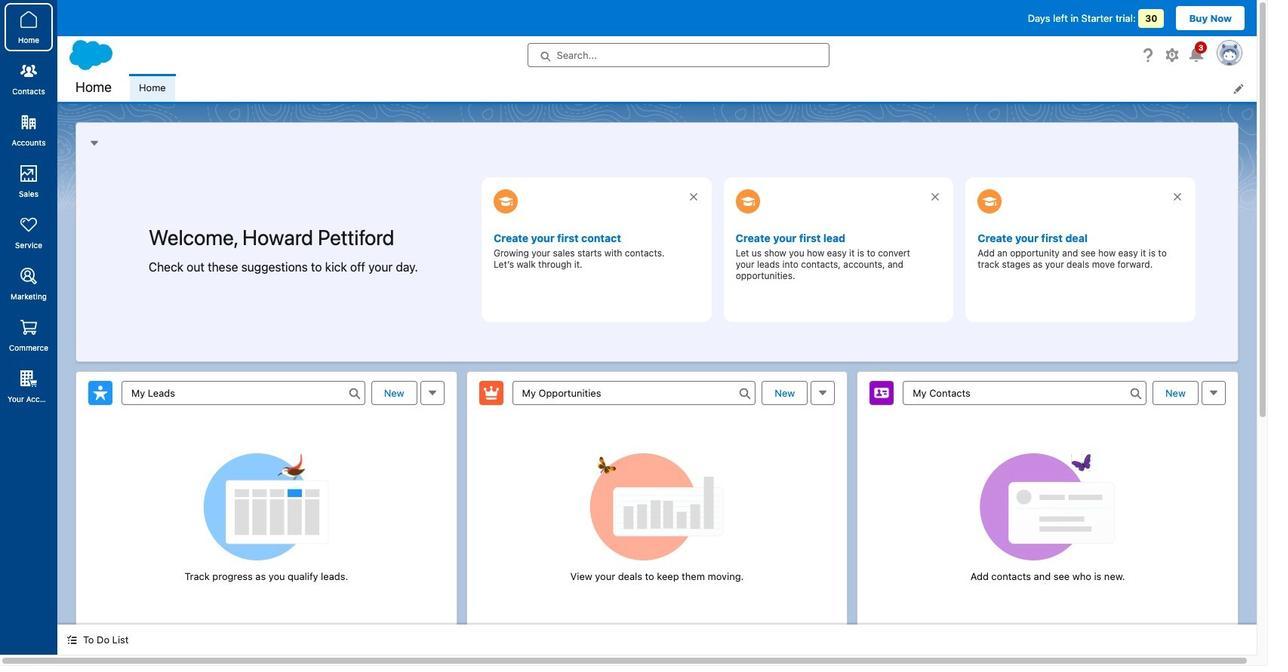 Task type: describe. For each thing, give the bounding box(es) containing it.
text default image
[[66, 635, 77, 646]]

2 select an option text field from the left
[[512, 381, 756, 405]]



Task type: locate. For each thing, give the bounding box(es) containing it.
Select an Option text field
[[122, 381, 365, 405], [512, 381, 756, 405]]

0 horizontal spatial select an option text field
[[122, 381, 365, 405]]

list
[[130, 74, 1257, 102]]

1 select an option text field from the left
[[122, 381, 365, 405]]

1 horizontal spatial select an option text field
[[512, 381, 756, 405]]



Task type: vqa. For each thing, say whether or not it's contained in the screenshot.
"Cell"
no



